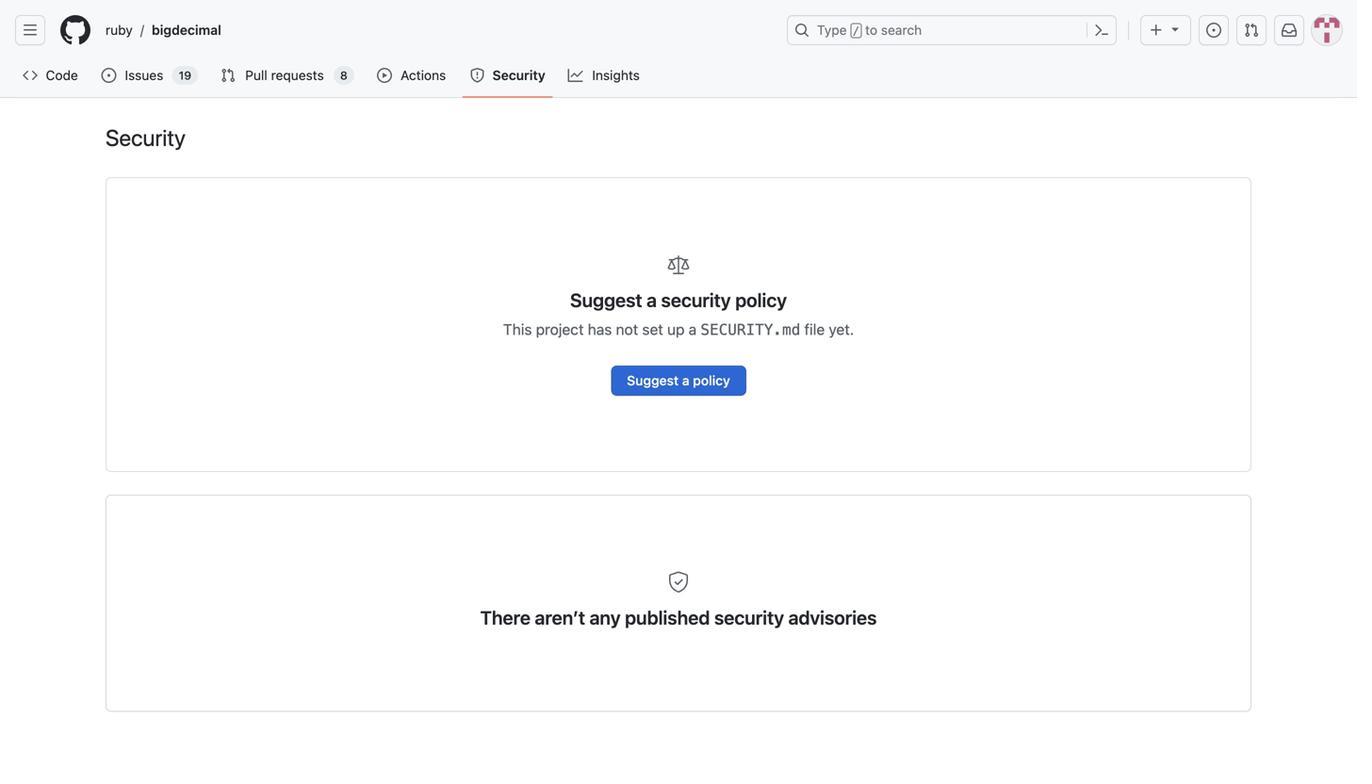 Task type: describe. For each thing, give the bounding box(es) containing it.
policy inside suggest a policy button
[[693, 373, 731, 388]]

/ for type
[[853, 25, 860, 38]]

homepage image
[[60, 15, 91, 45]]

published
[[625, 607, 710, 629]]

git pull request image for the rightmost 'issue opened' image
[[1245, 23, 1260, 38]]

1 vertical spatial security
[[106, 124, 186, 151]]

not
[[616, 321, 639, 339]]

bigdecimal
[[152, 22, 221, 38]]

security inside suggest a security policy this project has not set up a security.md file yet.
[[661, 289, 731, 311]]

code
[[46, 67, 78, 83]]

8
[[340, 69, 348, 82]]

to
[[866, 22, 878, 38]]

bigdecimal link
[[144, 15, 229, 45]]

set
[[643, 321, 664, 339]]

code link
[[15, 61, 86, 90]]

0 horizontal spatial issue opened image
[[101, 68, 116, 83]]

security link
[[463, 61, 553, 90]]

ruby / bigdecimal
[[106, 22, 221, 38]]

notifications image
[[1282, 23, 1298, 38]]

a for policy
[[682, 373, 690, 388]]

actions
[[401, 67, 446, 83]]

code image
[[23, 68, 38, 83]]

security.md
[[701, 321, 801, 339]]

ruby
[[106, 22, 133, 38]]

insights
[[592, 67, 640, 83]]

play image
[[377, 68, 392, 83]]

suggest a policy
[[627, 373, 731, 388]]

up
[[668, 321, 685, 339]]

19
[[179, 69, 192, 82]]

command palette image
[[1095, 23, 1110, 38]]

suggest a security policy this project has not set up a security.md file yet.
[[503, 289, 855, 339]]

triangle down image
[[1168, 21, 1183, 36]]

shield check image
[[668, 571, 690, 594]]

insights link
[[561, 61, 649, 90]]

there
[[480, 607, 531, 629]]

law image
[[668, 254, 690, 276]]



Task type: vqa. For each thing, say whether or not it's contained in the screenshot.
Graph icon in the top of the page
yes



Task type: locate. For each thing, give the bounding box(es) containing it.
policy inside suggest a security policy this project has not set up a security.md file yet.
[[736, 289, 787, 311]]

suggest inside button
[[627, 373, 679, 388]]

/ right ruby
[[140, 22, 144, 38]]

/ left to
[[853, 25, 860, 38]]

/
[[140, 22, 144, 38], [853, 25, 860, 38]]

issue opened image left issues
[[101, 68, 116, 83]]

list
[[98, 15, 776, 45]]

yet.
[[829, 321, 855, 339]]

security down issues
[[106, 124, 186, 151]]

/ for ruby
[[140, 22, 144, 38]]

policy up security.md
[[736, 289, 787, 311]]

this
[[503, 321, 532, 339]]

suggest a policy button
[[611, 366, 747, 396]]

shield image
[[470, 68, 485, 83]]

policy
[[736, 289, 787, 311], [693, 373, 731, 388]]

a up set
[[647, 289, 657, 311]]

0 vertical spatial suggest
[[571, 289, 643, 311]]

actions link
[[369, 61, 455, 90]]

git pull request image left pull
[[221, 68, 236, 83]]

suggest for policy
[[627, 373, 679, 388]]

0 vertical spatial git pull request image
[[1245, 23, 1260, 38]]

a inside button
[[682, 373, 690, 388]]

security right 'published'
[[715, 607, 785, 629]]

security
[[493, 67, 546, 83], [106, 124, 186, 151]]

search
[[882, 22, 922, 38]]

0 horizontal spatial policy
[[693, 373, 731, 388]]

a
[[647, 289, 657, 311], [689, 321, 697, 339], [682, 373, 690, 388]]

0 horizontal spatial security
[[106, 124, 186, 151]]

1 horizontal spatial security
[[493, 67, 546, 83]]

1 horizontal spatial /
[[853, 25, 860, 38]]

suggest inside suggest a security policy this project has not set up a security.md file yet.
[[571, 289, 643, 311]]

pull
[[245, 67, 268, 83]]

1 horizontal spatial issue opened image
[[1207, 23, 1222, 38]]

suggest down set
[[627, 373, 679, 388]]

a for security
[[647, 289, 657, 311]]

0 horizontal spatial git pull request image
[[221, 68, 236, 83]]

project
[[536, 321, 584, 339]]

0 vertical spatial security
[[661, 289, 731, 311]]

1 vertical spatial policy
[[693, 373, 731, 388]]

1 vertical spatial security
[[715, 607, 785, 629]]

plus image
[[1149, 23, 1165, 38]]

/ inside ruby / bigdecimal
[[140, 22, 144, 38]]

issues
[[125, 67, 163, 83]]

2 vertical spatial a
[[682, 373, 690, 388]]

git pull request image for 'issue opened' image to the left
[[221, 68, 236, 83]]

1 vertical spatial a
[[689, 321, 697, 339]]

1 vertical spatial suggest
[[627, 373, 679, 388]]

graph image
[[568, 68, 583, 83]]

suggest
[[571, 289, 643, 311], [627, 373, 679, 388]]

0 horizontal spatial /
[[140, 22, 144, 38]]

security up up
[[661, 289, 731, 311]]

ruby link
[[98, 15, 140, 45]]

/ inside "type / to search"
[[853, 25, 860, 38]]

file
[[805, 321, 825, 339]]

security
[[661, 289, 731, 311], [715, 607, 785, 629]]

git pull request image left notifications icon
[[1245, 23, 1260, 38]]

pull requests
[[245, 67, 324, 83]]

policy down security.md
[[693, 373, 731, 388]]

aren't
[[535, 607, 586, 629]]

requests
[[271, 67, 324, 83]]

a down up
[[682, 373, 690, 388]]

1 vertical spatial git pull request image
[[221, 68, 236, 83]]

0 vertical spatial issue opened image
[[1207, 23, 1222, 38]]

type
[[818, 22, 847, 38]]

suggest up has
[[571, 289, 643, 311]]

0 vertical spatial security
[[493, 67, 546, 83]]

issue opened image
[[1207, 23, 1222, 38], [101, 68, 116, 83]]

advisories
[[789, 607, 877, 629]]

1 vertical spatial issue opened image
[[101, 68, 116, 83]]

has
[[588, 321, 612, 339]]

type / to search
[[818, 22, 922, 38]]

a right up
[[689, 321, 697, 339]]

0 vertical spatial policy
[[736, 289, 787, 311]]

1 horizontal spatial git pull request image
[[1245, 23, 1260, 38]]

security right "shield" icon
[[493, 67, 546, 83]]

suggest for security
[[571, 289, 643, 311]]

1 horizontal spatial policy
[[736, 289, 787, 311]]

there aren't any published security advisories
[[480, 607, 877, 629]]

list containing ruby / bigdecimal
[[98, 15, 776, 45]]

0 vertical spatial a
[[647, 289, 657, 311]]

any
[[590, 607, 621, 629]]

issue opened image right triangle down icon
[[1207, 23, 1222, 38]]

git pull request image
[[1245, 23, 1260, 38], [221, 68, 236, 83]]



